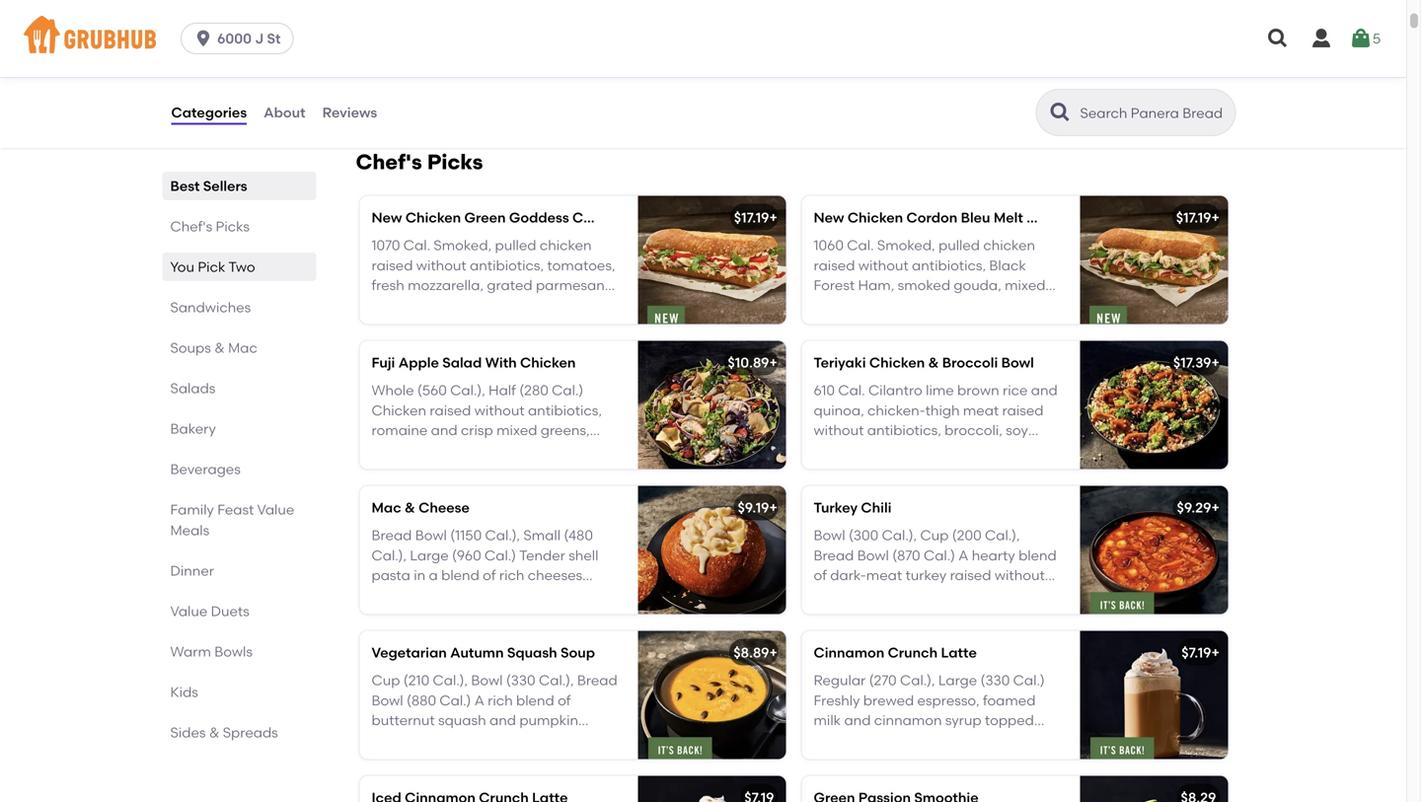 Task type: locate. For each thing, give the bounding box(es) containing it.
(330
[[981, 672, 1010, 689]]

chef's down reviews button on the left top of page
[[356, 149, 422, 175]]

$17.39 +
[[1174, 354, 1220, 371]]

cream
[[907, 733, 951, 749]]

0 vertical spatial cinnamon
[[874, 713, 942, 729]]

1 $17.19 + from the left
[[734, 209, 778, 226]]

& left cheese
[[405, 499, 415, 516]]

$17.39
[[1174, 354, 1212, 371]]

meals
[[170, 522, 210, 539]]

new chicken cordon bleu melt - stacked toasted baguette image
[[1081, 196, 1229, 324]]

1 vertical spatial and
[[954, 733, 981, 749]]

chef's picks
[[356, 149, 483, 175], [170, 218, 250, 235]]

0 horizontal spatial picks
[[216, 218, 250, 235]]

$17.19 + right toasted
[[1177, 209, 1220, 226]]

0 vertical spatial chef's picks
[[356, 149, 483, 175]]

1 vertical spatial chef's
[[170, 218, 212, 235]]

melt
[[994, 209, 1024, 226]]

reviews
[[322, 104, 377, 121]]

0 horizontal spatial mac
[[228, 340, 258, 356]]

dinner
[[170, 563, 214, 580]]

family
[[170, 502, 214, 518]]

$17.19 + left "new" on the right top of page
[[734, 209, 778, 226]]

$17.19 right toasted
[[1177, 209, 1212, 226]]

value up warm
[[170, 603, 208, 620]]

+ for new chicken cordon bleu melt - stacked toasted baguette
[[1212, 209, 1220, 226]]

5
[[1373, 30, 1381, 47]]

regular
[[814, 672, 866, 689]]

0 horizontal spatial chef's picks
[[170, 218, 250, 235]]

sides & spreads
[[170, 725, 278, 741]]

1 vertical spatial mac
[[372, 499, 401, 516]]

svg image inside 6000 j st button
[[194, 29, 213, 48]]

stacked
[[1036, 209, 1092, 226]]

chicken right teriyaki
[[870, 354, 925, 371]]

chef's picks down the best sellers
[[170, 218, 250, 235]]

1 $17.19 from the left
[[734, 209, 770, 226]]

1 horizontal spatial value
[[257, 502, 294, 518]]

2 $17.19 + from the left
[[1177, 209, 1220, 226]]

chicken right "new" on the right top of page
[[848, 209, 903, 226]]

whipped
[[845, 733, 904, 749]]

1 horizontal spatial picks
[[427, 149, 483, 175]]

and up whipped
[[845, 713, 871, 729]]

1 horizontal spatial and
[[954, 733, 981, 749]]

about button
[[263, 77, 307, 148]]

freshly
[[814, 693, 860, 709]]

kids
[[170, 684, 198, 701]]

fuji apple salad with chicken image
[[638, 341, 786, 469]]

sellers
[[203, 178, 247, 194]]

chef's
[[356, 149, 422, 175], [170, 218, 212, 235]]

pick
[[198, 259, 225, 275]]

0 horizontal spatial and
[[845, 713, 871, 729]]

& right sides
[[209, 725, 220, 741]]

+ for vegetarian autumn squash soup
[[770, 645, 778, 661]]

categories button
[[170, 77, 248, 148]]

$7.19
[[1182, 645, 1212, 661]]

chili
[[861, 499, 892, 516]]

0 horizontal spatial svg image
[[194, 29, 213, 48]]

$17.19 left "new" on the right top of page
[[734, 209, 770, 226]]

cheese
[[419, 499, 470, 516]]

mac down the sandwiches
[[228, 340, 258, 356]]

& right soups
[[214, 340, 225, 356]]

new
[[814, 209, 845, 226]]

Search Panera Bread search field
[[1079, 104, 1230, 122]]

value
[[257, 502, 294, 518], [170, 603, 208, 620]]

cinnamon crunch latte
[[814, 645, 977, 661]]

bowls
[[214, 644, 253, 660]]

0 horizontal spatial $17.19 +
[[734, 209, 778, 226]]

teriyaki
[[814, 354, 866, 371]]

soups & mac
[[170, 340, 258, 356]]

chef's picks down reviews button on the left top of page
[[356, 149, 483, 175]]

cinnamon
[[874, 713, 942, 729], [984, 733, 1052, 749]]

mac left cheese
[[372, 499, 401, 516]]

mac & cheese
[[372, 499, 470, 516]]

and down syrup
[[954, 733, 981, 749]]

espresso,
[[918, 693, 980, 709]]

latte
[[941, 645, 977, 661]]

and
[[845, 713, 871, 729], [954, 733, 981, 749]]

value right feast
[[257, 502, 294, 518]]

1 horizontal spatial $17.19 +
[[1177, 209, 1220, 226]]

broccoli
[[943, 354, 998, 371]]

about
[[264, 104, 306, 121]]

-
[[1027, 209, 1033, 226]]

1 vertical spatial cinnamon
[[984, 733, 1052, 749]]

feast
[[217, 502, 254, 518]]

spreads
[[223, 725, 278, 741]]

chef's down best
[[170, 218, 212, 235]]

1 vertical spatial picks
[[216, 218, 250, 235]]

chicken
[[848, 209, 903, 226], [520, 354, 576, 371], [870, 354, 925, 371]]

chicken for $10.89 +
[[870, 354, 925, 371]]

0 horizontal spatial $17.19
[[734, 209, 770, 226]]

2 $17.19 from the left
[[1177, 209, 1212, 226]]

j
[[255, 30, 264, 47]]

baguette
[[1153, 209, 1216, 226]]

+ for teriyaki chicken & broccoli bowl
[[1212, 354, 1220, 371]]

$6.09 +
[[375, 63, 419, 79]]

1 vertical spatial value
[[170, 603, 208, 620]]

1 horizontal spatial cinnamon
[[984, 733, 1052, 749]]

0 horizontal spatial chef's
[[170, 218, 212, 235]]

0 vertical spatial chef's
[[356, 149, 422, 175]]

0 vertical spatial value
[[257, 502, 294, 518]]

svg image
[[1349, 27, 1373, 50]]

cinnamon down the 'brewed'
[[874, 713, 942, 729]]

0 vertical spatial mac
[[228, 340, 258, 356]]

2 horizontal spatial svg image
[[1310, 27, 1334, 50]]

cinnamon down topped at the bottom of page
[[984, 733, 1052, 749]]

cal.),
[[900, 672, 935, 689]]

1 horizontal spatial $17.19
[[1177, 209, 1212, 226]]

& for mac
[[214, 340, 225, 356]]

$14.09
[[817, 63, 859, 79]]

1 horizontal spatial svg image
[[1267, 27, 1290, 50]]

& for cheese
[[405, 499, 415, 516]]

cinnamon
[[814, 645, 885, 661]]

main navigation navigation
[[0, 0, 1407, 77]]

mac
[[228, 340, 258, 356], [372, 499, 401, 516]]

cal.)
[[1014, 672, 1045, 689]]

green passion smoothie image
[[1081, 776, 1229, 803]]

new chicken green goddess caprese melt - stacked toasted baguette image
[[638, 196, 786, 324]]

+ for cinnamon crunch latte
[[1212, 645, 1220, 661]]

+ for mac & cheese
[[770, 499, 778, 516]]

iced cinnamon crunch latte image
[[638, 776, 786, 803]]

turkey chili
[[814, 499, 892, 516]]

svg image
[[1267, 27, 1290, 50], [1310, 27, 1334, 50], [194, 29, 213, 48]]

$10.89 +
[[728, 354, 778, 371]]

mac & cheese image
[[638, 486, 786, 614]]

beverages
[[170, 461, 241, 478]]

soups
[[170, 340, 211, 356]]

0 horizontal spatial value
[[170, 603, 208, 620]]

with
[[485, 354, 517, 371]]

picks
[[427, 149, 483, 175], [216, 218, 250, 235]]

teriyaki chicken & broccoli bowl
[[814, 354, 1034, 371]]



Task type: vqa. For each thing, say whether or not it's contained in the screenshot.
$6.09
yes



Task type: describe. For each thing, give the bounding box(es) containing it.
bakery
[[170, 421, 216, 437]]

fuji
[[372, 354, 395, 371]]

$8.89 +
[[734, 645, 778, 661]]

two
[[229, 259, 255, 275]]

st
[[267, 30, 281, 47]]

+ for turkey chili
[[1212, 499, 1220, 516]]

$17.19 for new chicken cordon bleu melt - stacked toasted baguette image on the top of page
[[1177, 209, 1212, 226]]

warm bowls
[[170, 644, 253, 660]]

chicken for $17.19 +
[[848, 209, 903, 226]]

$9.29 +
[[1177, 499, 1220, 516]]

fuji apple salad with chicken
[[372, 354, 576, 371]]

6000
[[217, 30, 252, 47]]

$17.19 + for "new chicken green goddess caprese melt - stacked toasted baguette" image
[[734, 209, 778, 226]]

family feast value meals
[[170, 502, 294, 539]]

+ for fuji apple salad with chicken
[[770, 354, 778, 371]]

brewed
[[864, 693, 914, 709]]

(270
[[869, 672, 897, 689]]

milk
[[814, 713, 841, 729]]

contains
[[927, 753, 988, 769]]

soup
[[561, 645, 595, 661]]

6000 j st button
[[181, 23, 302, 54]]

vegetarian autumn squash soup
[[372, 645, 595, 661]]

allergens:
[[858, 753, 924, 769]]

$14.09 +
[[817, 63, 867, 79]]

new chicken cordon bleu melt - stacked toasted baguette
[[814, 209, 1216, 226]]

search icon image
[[1049, 101, 1073, 124]]

squash
[[507, 645, 557, 661]]

chicken right with
[[520, 354, 576, 371]]

topped
[[985, 713, 1035, 729]]

turkey chili image
[[1081, 486, 1229, 614]]

0 vertical spatial and
[[845, 713, 871, 729]]

5 button
[[1349, 21, 1381, 56]]

0 horizontal spatial cinnamon
[[874, 713, 942, 729]]

apple
[[399, 354, 439, 371]]

best
[[170, 178, 200, 194]]

$17.19 for "new chicken green goddess caprese melt - stacked toasted baguette" image
[[734, 209, 770, 226]]

cinnamon crunch latte image
[[1081, 631, 1229, 760]]

best sellers
[[170, 178, 247, 194]]

$17.19 + for new chicken cordon bleu melt - stacked toasted baguette image on the top of page
[[1177, 209, 1220, 226]]

cordon
[[907, 209, 958, 226]]

1 vertical spatial chef's picks
[[170, 218, 250, 235]]

with
[[814, 733, 842, 749]]

$8.89
[[734, 645, 770, 661]]

vegetarian
[[372, 645, 447, 661]]

& left broccoli
[[929, 354, 939, 371]]

bowl
[[1002, 354, 1034, 371]]

you
[[170, 259, 194, 275]]

salads
[[170, 380, 216, 397]]

autumn
[[450, 645, 504, 661]]

toasted
[[1095, 209, 1149, 226]]

$9.29
[[1177, 499, 1212, 516]]

value inside family feast value meals
[[257, 502, 294, 518]]

categories
[[171, 104, 247, 121]]

warm
[[170, 644, 211, 660]]

0 vertical spatial picks
[[427, 149, 483, 175]]

duets
[[211, 603, 250, 620]]

regular (270 cal.), large (330 cal.) freshly brewed espresso, foamed milk and cinnamon syrup topped with whipped cream and cinnamon sugar. allergens: contains milk
[[814, 672, 1052, 769]]

1 horizontal spatial chef's picks
[[356, 149, 483, 175]]

value duets
[[170, 603, 250, 620]]

$7.19 +
[[1182, 645, 1220, 661]]

crunch
[[888, 645, 938, 661]]

1 horizontal spatial chef's
[[356, 149, 422, 175]]

$10.89
[[728, 354, 770, 371]]

$6.09
[[375, 63, 411, 79]]

syrup
[[946, 713, 982, 729]]

$9.19 +
[[738, 499, 778, 516]]

1 horizontal spatial mac
[[372, 499, 401, 516]]

foamed
[[983, 693, 1036, 709]]

6000 j st
[[217, 30, 281, 47]]

sugar.
[[814, 753, 855, 769]]

vegetarian autumn squash soup image
[[638, 631, 786, 760]]

teriyaki chicken & broccoli bowl image
[[1081, 341, 1229, 469]]

turkey
[[814, 499, 858, 516]]

salad
[[442, 354, 482, 371]]

$9.19
[[738, 499, 770, 516]]

& for spreads
[[209, 725, 220, 741]]

you pick two
[[170, 259, 255, 275]]

milk
[[991, 753, 1017, 769]]

bleu
[[961, 209, 991, 226]]



